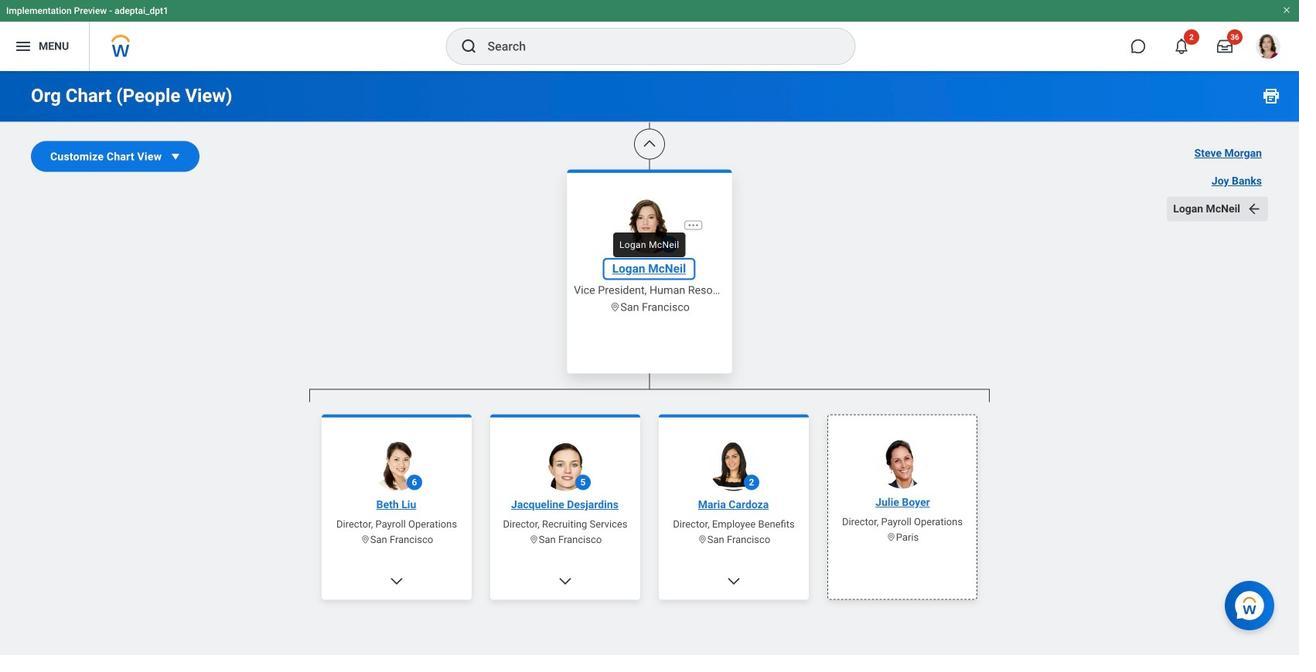 Task type: vqa. For each thing, say whether or not it's contained in the screenshot.
notifications large "ICON"
yes



Task type: locate. For each thing, give the bounding box(es) containing it.
inbox large image
[[1217, 39, 1233, 54]]

1 chevron down image from the left
[[558, 574, 573, 590]]

main content
[[0, 0, 1299, 656]]

arrow left image
[[1247, 201, 1262, 217]]

profile logan mcneil image
[[1256, 34, 1281, 62]]

tooltip
[[610, 230, 689, 261]]

Search Workday  search field
[[488, 29, 823, 63]]

1 horizontal spatial chevron down image
[[726, 574, 742, 590]]

banner
[[0, 0, 1299, 71]]

notifications large image
[[1174, 39, 1189, 54]]

search image
[[460, 37, 478, 56]]

2 chevron down image from the left
[[726, 574, 742, 590]]

0 horizontal spatial chevron down image
[[558, 574, 573, 590]]

print org chart image
[[1262, 87, 1281, 105]]

logan mcneil, logan mcneil, 4 direct reports element
[[309, 403, 990, 656]]

chevron down image
[[558, 574, 573, 590], [726, 574, 742, 590]]

location image
[[609, 302, 621, 313], [886, 533, 896, 543], [360, 535, 370, 545], [529, 535, 539, 545], [697, 535, 707, 545]]



Task type: describe. For each thing, give the bounding box(es) containing it.
chevron down image
[[389, 574, 404, 590]]

chevron up image
[[642, 137, 657, 152]]

caret down image
[[168, 149, 183, 164]]

close environment banner image
[[1282, 5, 1292, 15]]

justify image
[[14, 37, 32, 56]]

related actions image
[[687, 219, 700, 232]]



